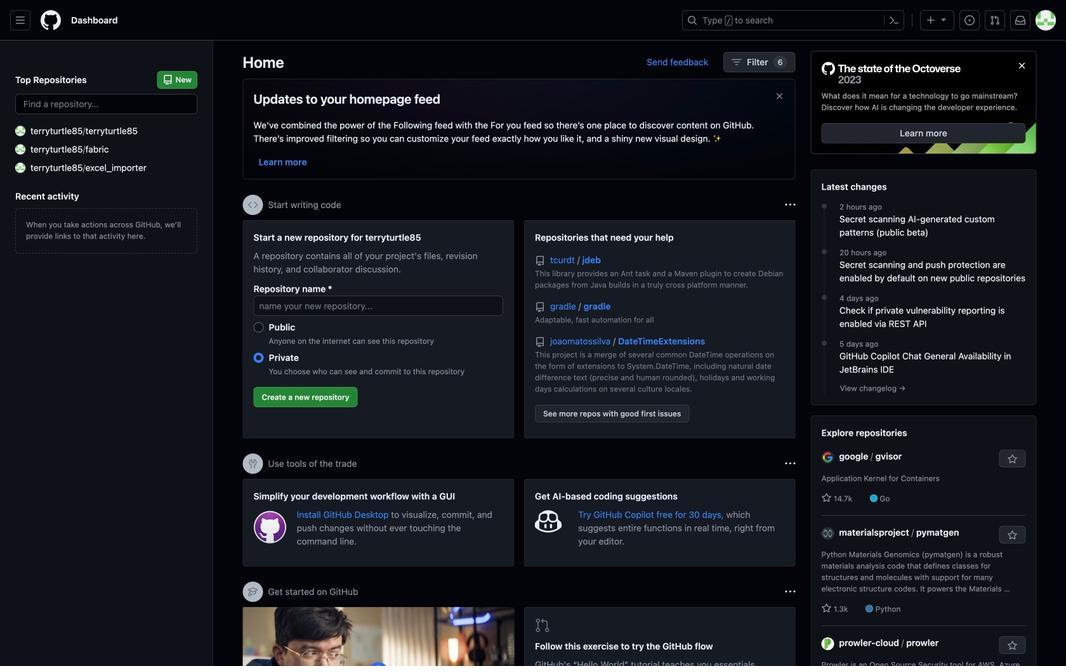 Task type: locate. For each thing, give the bounding box(es) containing it.
fabric image
[[15, 144, 25, 155]]

1 why am i seeing this? image from the top
[[786, 200, 796, 210]]

repo image
[[535, 302, 545, 313], [535, 337, 545, 348]]

None radio
[[254, 353, 264, 363]]

0 vertical spatial repo image
[[535, 302, 545, 313]]

0 vertical spatial dot fill image
[[820, 247, 830, 257]]

1 horizontal spatial git pull request image
[[990, 15, 1000, 25]]

1 vertical spatial git pull request image
[[535, 618, 550, 634]]

mortar board image
[[248, 587, 258, 597]]

play image
[[371, 665, 386, 667]]

1 vertical spatial dot fill image
[[820, 293, 830, 303]]

star this repository image for @materialsproject profile 'image' at the bottom right of page
[[1008, 531, 1018, 541]]

1 star this repository image from the top
[[1008, 531, 1018, 541]]

1 vertical spatial star this repository image
[[1008, 641, 1018, 651]]

0 vertical spatial dot fill image
[[820, 201, 830, 211]]

2 star this repository image from the top
[[1008, 641, 1018, 651]]

triangle down image
[[939, 14, 949, 24]]

github logo image
[[822, 62, 961, 85]]

0 vertical spatial star this repository image
[[1008, 531, 1018, 541]]

filter image
[[732, 57, 742, 67]]

star image
[[822, 493, 832, 503]]

tools image
[[248, 459, 258, 469]]

try the github flow element
[[524, 608, 796, 667]]

0 vertical spatial git pull request image
[[990, 15, 1000, 25]]

dot fill image
[[820, 201, 830, 211], [820, 293, 830, 303]]

what is github? image
[[241, 607, 516, 667]]

why am i seeing this? image for try the github flow element
[[786, 587, 796, 597]]

command palette image
[[889, 15, 900, 25]]

0 vertical spatial why am i seeing this? image
[[786, 200, 796, 210]]

x image
[[775, 91, 785, 101]]

1 vertical spatial dot fill image
[[820, 338, 830, 349]]

simplify your development workflow with a gui element
[[243, 479, 514, 567]]

repo image
[[535, 256, 545, 266]]

why am i seeing this? image
[[786, 200, 796, 210], [786, 587, 796, 597]]

start a new repository element
[[243, 220, 514, 439]]

dot fill image
[[820, 247, 830, 257], [820, 338, 830, 349]]

terryturtle85 image
[[15, 126, 25, 136]]

1 vertical spatial repo image
[[535, 337, 545, 348]]

0 horizontal spatial git pull request image
[[535, 618, 550, 634]]

star this repository image for @prowler-cloud profile icon
[[1008, 641, 1018, 651]]

2 why am i seeing this? image from the top
[[786, 587, 796, 597]]

2 dot fill image from the top
[[820, 338, 830, 349]]

name your new repository... text field
[[254, 296, 503, 316]]

None radio
[[254, 322, 264, 333]]

homepage image
[[41, 10, 61, 30]]

Find a repository… text field
[[15, 94, 197, 114]]

git pull request image
[[990, 15, 1000, 25], [535, 618, 550, 634]]

1 vertical spatial why am i seeing this? image
[[786, 587, 796, 597]]

star this repository image
[[1008, 531, 1018, 541], [1008, 641, 1018, 651]]

2 dot fill image from the top
[[820, 293, 830, 303]]

code image
[[248, 200, 258, 210]]



Task type: vqa. For each thing, say whether or not it's contained in the screenshot.
repo Icon to the middle
yes



Task type: describe. For each thing, give the bounding box(es) containing it.
github desktop image
[[254, 511, 287, 544]]

1 dot fill image from the top
[[820, 247, 830, 257]]

get ai-based coding suggestions element
[[524, 479, 796, 567]]

1 dot fill image from the top
[[820, 201, 830, 211]]

issue opened image
[[965, 15, 975, 25]]

git pull request image inside try the github flow element
[[535, 618, 550, 634]]

plus image
[[926, 15, 936, 25]]

@google profile image
[[822, 451, 834, 464]]

Top Repositories search field
[[15, 94, 197, 114]]

repositories that need your help element
[[524, 220, 796, 439]]

2 repo image from the top
[[535, 337, 545, 348]]

star this repository image
[[1008, 455, 1018, 465]]

explore repositories navigation
[[811, 416, 1037, 667]]

explore element
[[811, 51, 1037, 667]]

what is github? element
[[241, 607, 516, 667]]

close image
[[1017, 61, 1027, 71]]

none radio inside start a new repository element
[[254, 322, 264, 333]]

none radio inside start a new repository element
[[254, 353, 264, 363]]

excel_importer image
[[15, 163, 25, 173]]

notifications image
[[1016, 15, 1026, 25]]

why am i seeing this? image for repositories that need your help element
[[786, 200, 796, 210]]

1 repo image from the top
[[535, 302, 545, 313]]

why am i seeing this? image
[[786, 459, 796, 469]]

@prowler-cloud profile image
[[822, 638, 834, 651]]

star image
[[822, 604, 832, 614]]

@materialsproject profile image
[[822, 527, 834, 540]]



